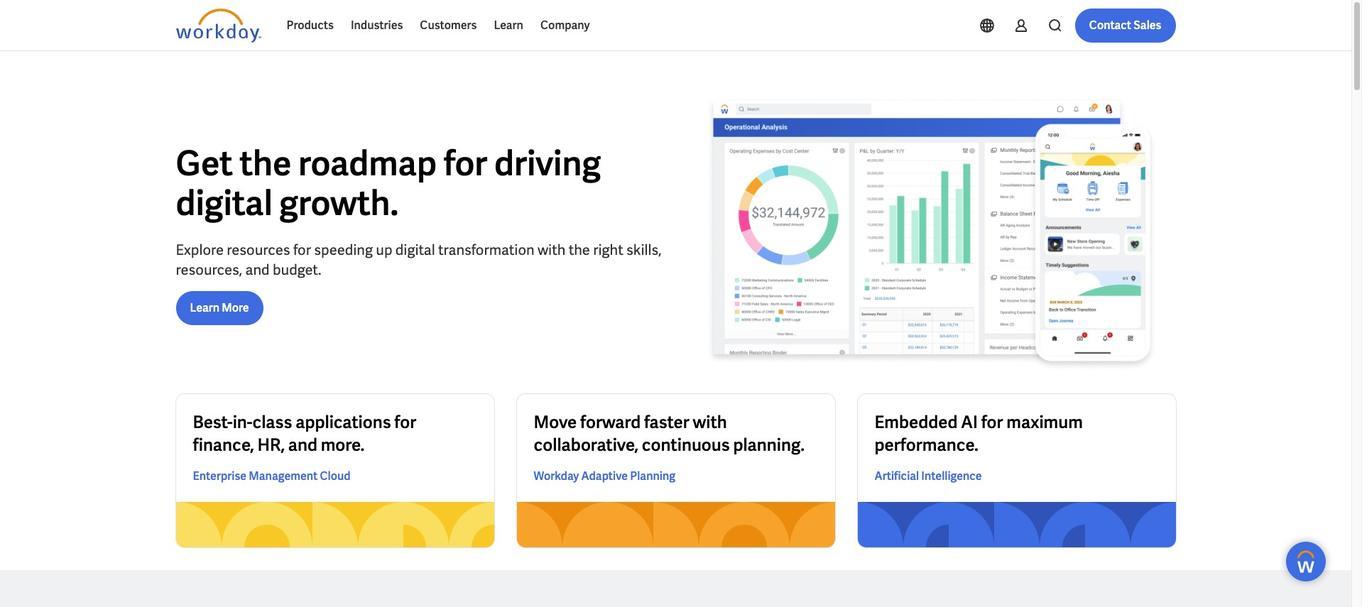 Task type: locate. For each thing, give the bounding box(es) containing it.
1 horizontal spatial the
[[569, 240, 590, 259]]

learn for learn more
[[190, 300, 220, 315]]

digital
[[176, 181, 273, 225], [395, 240, 435, 259]]

0 horizontal spatial with
[[538, 240, 566, 259]]

0 horizontal spatial and
[[245, 260, 270, 279]]

0 vertical spatial the
[[240, 141, 292, 185]]

explore
[[176, 240, 224, 259]]

enterprise management cloud
[[193, 469, 351, 484]]

digital inside get the roadmap for driving digital growth.
[[176, 181, 273, 225]]

digital for growth.
[[176, 181, 273, 225]]

artificial
[[875, 469, 919, 484]]

0 vertical spatial digital
[[176, 181, 273, 225]]

speeding
[[314, 240, 373, 259]]

driving
[[494, 141, 601, 185]]

skills,
[[626, 240, 662, 259]]

the
[[240, 141, 292, 185], [569, 240, 590, 259]]

0 vertical spatial learn
[[494, 18, 523, 33]]

learn inside dropdown button
[[494, 18, 523, 33]]

products
[[287, 18, 334, 33]]

customers button
[[411, 9, 485, 43]]

for
[[444, 141, 488, 185], [293, 240, 311, 259], [394, 411, 416, 433], [981, 411, 1003, 433]]

with inside move forward faster with collaborative, continuous planning.
[[693, 411, 727, 433]]

0 horizontal spatial the
[[240, 141, 292, 185]]

for inside embedded ai for maximum performance.
[[981, 411, 1003, 433]]

move
[[534, 411, 577, 433]]

contact
[[1089, 18, 1131, 33]]

planning.
[[733, 434, 805, 456]]

0 horizontal spatial learn
[[190, 300, 220, 315]]

1 vertical spatial and
[[288, 434, 317, 456]]

with inside explore resources for speeding up digital transformation with the right skills, resources, and budget.
[[538, 240, 566, 259]]

and down the resources
[[245, 260, 270, 279]]

and right hr,
[[288, 434, 317, 456]]

0 vertical spatial with
[[538, 240, 566, 259]]

artificial intelligence
[[875, 469, 982, 484]]

workday adaptive planning link
[[534, 468, 676, 485]]

1 vertical spatial digital
[[395, 240, 435, 259]]

digital inside explore resources for speeding up digital transformation with the right skills, resources, and budget.
[[395, 240, 435, 259]]

continuous
[[642, 434, 730, 456]]

0 vertical spatial and
[[245, 260, 270, 279]]

learn left more
[[190, 300, 220, 315]]

explore resources for speeding up digital transformation with the right skills, resources, and budget.
[[176, 240, 662, 279]]

more.
[[321, 434, 365, 456]]

right
[[593, 240, 623, 259]]

hr,
[[258, 434, 285, 456]]

learn left company
[[494, 18, 523, 33]]

with left right
[[538, 240, 566, 259]]

industries
[[351, 18, 403, 33]]

1 vertical spatial with
[[693, 411, 727, 433]]

1 horizontal spatial and
[[288, 434, 317, 456]]

management
[[249, 469, 318, 484]]

digital up explore at the left of page
[[176, 181, 273, 225]]

the left right
[[569, 240, 590, 259]]

learn more link
[[176, 291, 263, 325]]

best-in-class applications for finance, hr, and more.
[[193, 411, 416, 456]]

1 vertical spatial learn
[[190, 300, 220, 315]]

learn
[[494, 18, 523, 33], [190, 300, 220, 315]]

for inside get the roadmap for driving digital growth.
[[444, 141, 488, 185]]

embedded ai for maximum performance.
[[875, 411, 1083, 456]]

1 vertical spatial the
[[569, 240, 590, 259]]

for inside best-in-class applications for finance, hr, and more.
[[394, 411, 416, 433]]

0 horizontal spatial digital
[[176, 181, 273, 225]]

with up continuous
[[693, 411, 727, 433]]

for inside explore resources for speeding up digital transformation with the right skills, resources, and budget.
[[293, 240, 311, 259]]

performance.
[[875, 434, 979, 456]]

artificial intelligence link
[[875, 468, 982, 485]]

learn for learn
[[494, 18, 523, 33]]

desktop view of financial management operational analysis dashboard showing operating expenses by cost center and mobile view of human capital management home screen showing suggested tasks and announcements. image
[[687, 97, 1176, 372]]

1 horizontal spatial learn
[[494, 18, 523, 33]]

roadmap
[[298, 141, 437, 185]]

class
[[252, 411, 292, 433]]

with
[[538, 240, 566, 259], [693, 411, 727, 433]]

1 horizontal spatial with
[[693, 411, 727, 433]]

the right get
[[240, 141, 292, 185]]

cloud
[[320, 469, 351, 484]]

and
[[245, 260, 270, 279], [288, 434, 317, 456]]

workday
[[534, 469, 579, 484]]

forward
[[580, 411, 641, 433]]

1 horizontal spatial digital
[[395, 240, 435, 259]]

best-
[[193, 411, 233, 433]]

digital right up
[[395, 240, 435, 259]]



Task type: describe. For each thing, give the bounding box(es) containing it.
enterprise
[[193, 469, 247, 484]]

digital for transformation
[[395, 240, 435, 259]]

applications
[[296, 411, 391, 433]]

growth.
[[279, 181, 399, 225]]

contact sales
[[1089, 18, 1162, 33]]

company button
[[532, 9, 598, 43]]

maximum
[[1007, 411, 1083, 433]]

resources
[[227, 240, 290, 259]]

ai
[[961, 411, 978, 433]]

adaptive
[[581, 469, 628, 484]]

transformation
[[438, 240, 535, 259]]

embedded
[[875, 411, 958, 433]]

resources,
[[176, 260, 242, 279]]

and inside best-in-class applications for finance, hr, and more.
[[288, 434, 317, 456]]

workday adaptive planning
[[534, 469, 676, 484]]

and inside explore resources for speeding up digital transformation with the right skills, resources, and budget.
[[245, 260, 270, 279]]

budget.
[[273, 260, 321, 279]]

finance,
[[193, 434, 254, 456]]

contact sales link
[[1075, 9, 1176, 43]]

learn more
[[190, 300, 249, 315]]

get the roadmap for driving digital growth.
[[176, 141, 601, 225]]

the inside get the roadmap for driving digital growth.
[[240, 141, 292, 185]]

intelligence
[[921, 469, 982, 484]]

in-
[[233, 411, 252, 433]]

faster
[[644, 411, 690, 433]]

move forward faster with collaborative, continuous planning.
[[534, 411, 805, 456]]

more
[[222, 300, 249, 315]]

learn button
[[485, 9, 532, 43]]

the inside explore resources for speeding up digital transformation with the right skills, resources, and budget.
[[569, 240, 590, 259]]

products button
[[278, 9, 342, 43]]

company
[[540, 18, 590, 33]]

go to the homepage image
[[176, 9, 261, 43]]

planning
[[630, 469, 676, 484]]

industries button
[[342, 9, 411, 43]]

collaborative,
[[534, 434, 639, 456]]

customers
[[420, 18, 477, 33]]

sales
[[1134, 18, 1162, 33]]

up
[[376, 240, 392, 259]]

get
[[176, 141, 233, 185]]

enterprise management cloud link
[[193, 468, 351, 485]]



Task type: vqa. For each thing, say whether or not it's contained in the screenshot.
THE inside the explore resources for speeding up digital transformation with the right skills, resources, and budget.
yes



